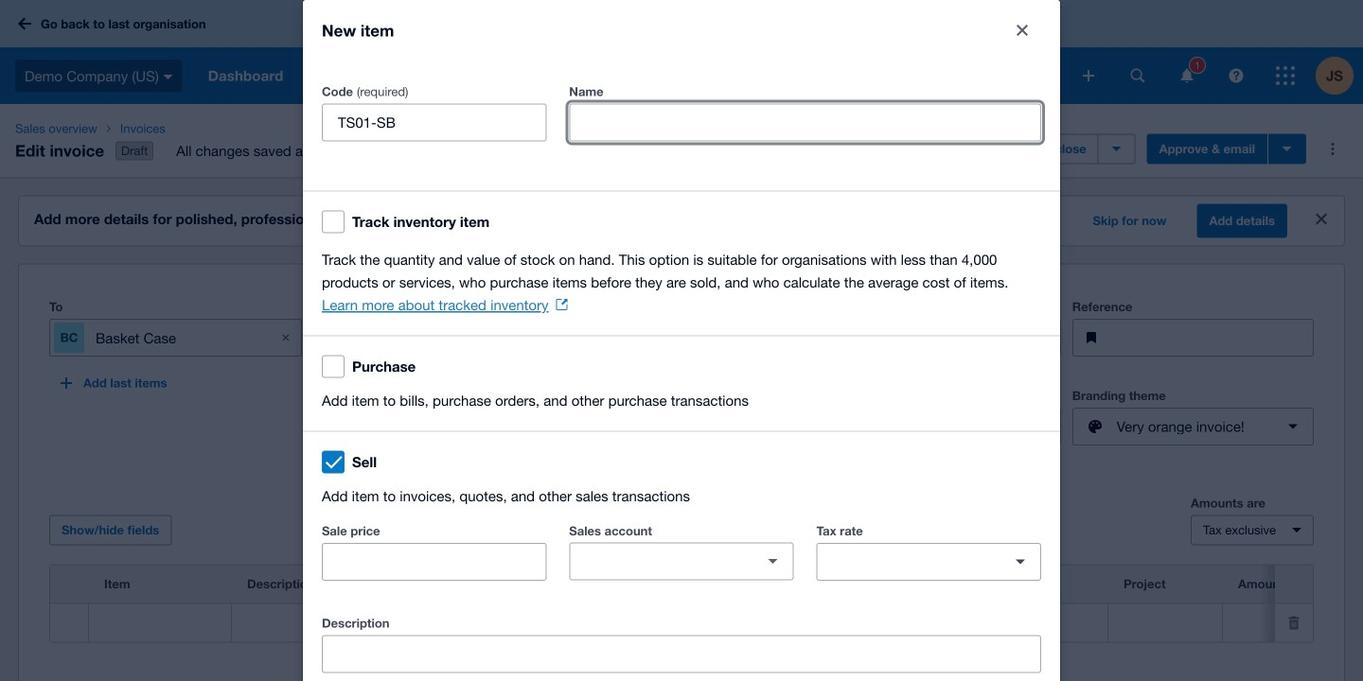 Task type: describe. For each thing, give the bounding box(es) containing it.
tax rate, image
[[1016, 560, 1025, 565]]

close modal image
[[1003, 11, 1041, 49]]

1 horizontal spatial svg image
[[1131, 69, 1145, 83]]

close image
[[1316, 214, 1327, 225]]

invoice line item list element
[[49, 565, 1363, 643]]

more date options image
[[770, 319, 808, 357]]



Task type: locate. For each thing, give the bounding box(es) containing it.
svg image
[[18, 18, 31, 30], [1276, 66, 1295, 85], [1181, 69, 1193, 83], [163, 75, 173, 79]]

dialog
[[303, 0, 1060, 682]]

None field
[[488, 605, 564, 641], [565, 605, 707, 641], [1223, 605, 1363, 641], [488, 605, 564, 641], [565, 605, 707, 641], [1223, 605, 1363, 641]]

None text field
[[323, 105, 546, 141], [865, 320, 1060, 356], [1118, 320, 1313, 356], [323, 544, 546, 580], [323, 637, 1040, 673], [323, 105, 546, 141], [865, 320, 1060, 356], [1118, 320, 1313, 356], [323, 544, 546, 580], [323, 637, 1040, 673]]

more date options image
[[517, 319, 555, 357]]

None text field
[[570, 105, 1040, 141], [359, 320, 510, 356], [612, 320, 763, 356], [232, 605, 487, 641], [570, 105, 1040, 141], [359, 320, 510, 356], [612, 320, 763, 356], [232, 605, 487, 641]]

svg image
[[1131, 69, 1145, 83], [1229, 69, 1243, 83], [1083, 70, 1094, 81]]

0 horizontal spatial svg image
[[1083, 70, 1094, 81]]

banner
[[0, 0, 1363, 104]]

invoice number element
[[819, 319, 1061, 357]]

2 horizontal spatial svg image
[[1229, 69, 1243, 83]]



Task type: vqa. For each thing, say whether or not it's contained in the screenshot.
PANEL BODY document
no



